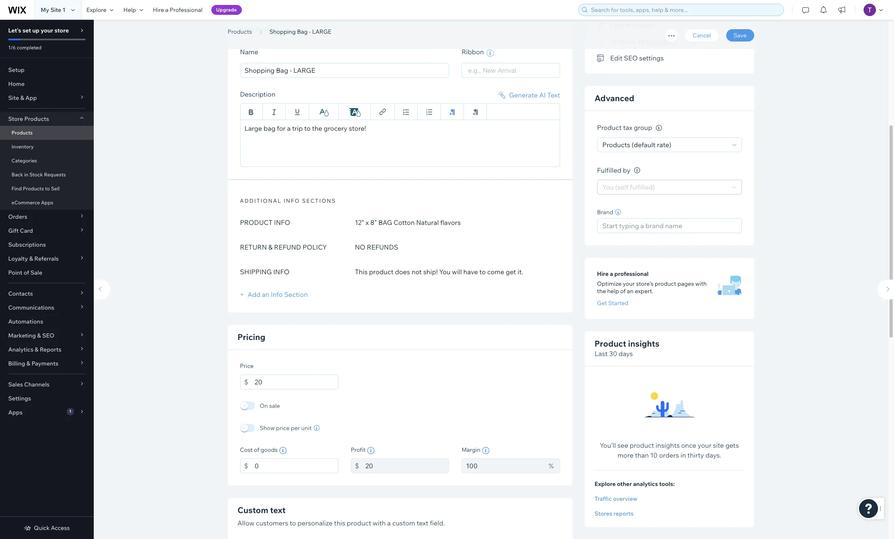 Task type: locate. For each thing, give the bounding box(es) containing it.
show price per unit
[[260, 424, 312, 432]]

add an info section
[[246, 290, 308, 298]]

get
[[597, 300, 607, 307]]

tax
[[623, 124, 633, 132]]

apps down "find products to sell" link
[[41, 200, 53, 206]]

channels
[[24, 381, 50, 388]]

info tooltip image right goods
[[279, 447, 287, 454]]

0 horizontal spatial your
[[41, 27, 53, 34]]

gift
[[8, 227, 19, 235]]

info down additional info sections
[[274, 218, 290, 226]]

product up 30
[[595, 339, 627, 349]]

0 vertical spatial 1
[[63, 6, 65, 14]]

generate
[[509, 91, 538, 99]]

8"
[[370, 218, 377, 226]]

analytics & reports
[[8, 346, 61, 353]]

once
[[681, 442, 697, 450]]

& for billing
[[26, 360, 30, 367]]

$ down the price
[[244, 378, 248, 386]]

hire right help button on the left of the page
[[153, 6, 164, 14]]

& right loyalty in the top left of the page
[[29, 255, 33, 262]]

than
[[635, 452, 649, 460]]

seo settings image
[[597, 55, 606, 62]]

info left sections
[[284, 197, 300, 204]]

site inside dropdown button
[[8, 94, 19, 102]]

back in stock requests link
[[0, 168, 94, 182]]

2 horizontal spatial your
[[698, 442, 712, 450]]

per
[[291, 424, 300, 432]]

traffic overview link
[[595, 496, 744, 503]]

stores
[[595, 510, 613, 518]]

0 vertical spatial info tooltip image
[[634, 168, 640, 174]]

a right for
[[287, 124, 291, 132]]

1 vertical spatial text
[[417, 519, 429, 527]]

last
[[595, 350, 608, 358]]

let's
[[8, 27, 21, 34]]

0 horizontal spatial seo
[[42, 332, 54, 339]]

product
[[240, 218, 273, 226]]

(self
[[615, 183, 629, 192]]

product info
[[240, 218, 290, 226]]

info tooltip image right group
[[656, 125, 662, 131]]

0 horizontal spatial an
[[262, 290, 269, 298]]

1 horizontal spatial the
[[597, 288, 606, 295]]

0 vertical spatial seo
[[624, 54, 638, 62]]

hire inside shopping bag - large form
[[597, 270, 609, 278]]

& left reports
[[35, 346, 38, 353]]

0 horizontal spatial info
[[262, 27, 279, 33]]

2 horizontal spatial of
[[621, 288, 626, 295]]

& up analytics & reports
[[37, 332, 41, 339]]

0 vertical spatial you
[[603, 183, 614, 192]]

site down home at left top
[[8, 94, 19, 102]]

bag
[[264, 124, 276, 132]]

traffic
[[595, 496, 612, 503]]

the left grocery
[[312, 124, 322, 132]]

bag
[[378, 218, 392, 226]]

cancel button
[[686, 29, 719, 42]]

2 vertical spatial your
[[698, 442, 712, 450]]

& inside shopping bag - large form
[[268, 243, 273, 251]]

product
[[597, 124, 622, 132], [595, 339, 627, 349]]

0 horizontal spatial hire
[[153, 6, 164, 14]]

0 vertical spatial product
[[597, 124, 622, 132]]

insights up orders on the bottom
[[656, 442, 680, 450]]

1 vertical spatial with
[[373, 519, 386, 527]]

ecommerce
[[12, 200, 40, 206]]

insights inside you'll see product insights once your site gets more than 10 orders in thirty days.
[[656, 442, 680, 450]]

cancel
[[693, 32, 711, 39]]

an left "expert."
[[627, 288, 634, 295]]

0 horizontal spatial site
[[8, 94, 19, 102]]

point of sale
[[8, 269, 42, 276]]

1 horizontal spatial in
[[681, 452, 686, 460]]

to right trip in the left top of the page
[[304, 124, 311, 132]]

info tooltip image right the profit
[[367, 447, 375, 454]]

seo inside button
[[624, 54, 638, 62]]

product inside the product insights last 30 days
[[595, 339, 627, 349]]

reports
[[40, 346, 61, 353]]

no
[[355, 243, 365, 251]]

your up thirty
[[698, 442, 712, 450]]

seo
[[624, 54, 638, 62], [42, 332, 54, 339]]

hire up the "optimize"
[[597, 270, 609, 278]]

shopping up name
[[228, 18, 297, 36]]

insights up days
[[628, 339, 660, 349]]

info up add an info section
[[273, 268, 290, 276]]

products up name
[[228, 28, 252, 35]]

text left field.
[[417, 519, 429, 527]]

text up the 'customers'
[[270, 505, 286, 515]]

explore
[[86, 6, 107, 14], [595, 481, 616, 488]]

products up inventory
[[12, 130, 33, 136]]

1 vertical spatial of
[[621, 288, 626, 295]]

to right the 'customers'
[[290, 519, 296, 527]]

hire for hire a professional
[[597, 270, 609, 278]]

products up "ecommerce apps"
[[23, 186, 44, 192]]

0 vertical spatial products link
[[224, 28, 256, 36]]

cost
[[240, 446, 253, 454]]

1 vertical spatial seo
[[42, 332, 54, 339]]

0 horizontal spatial large
[[312, 28, 331, 35]]

&
[[20, 94, 24, 102], [268, 243, 273, 251], [29, 255, 33, 262], [37, 332, 41, 339], [35, 346, 38, 353], [26, 360, 30, 367]]

gift card
[[8, 227, 33, 235]]

0 horizontal spatial in
[[24, 172, 28, 178]]

fulfilled)
[[630, 183, 655, 192]]

of right help
[[621, 288, 626, 295]]

1 vertical spatial info tooltip image
[[279, 447, 287, 454]]

your right up
[[41, 27, 53, 34]]

custom
[[392, 519, 415, 527]]

1 horizontal spatial products link
[[224, 28, 256, 36]]

info tooltip image right by at right top
[[634, 168, 640, 174]]

started
[[609, 300, 629, 307]]

sidebar element
[[0, 20, 94, 539]]

0 vertical spatial the
[[312, 124, 322, 132]]

1 vertical spatial products link
[[0, 126, 94, 140]]

1 vertical spatial info
[[273, 268, 290, 276]]

the inside optimize your store's product pages with the help of an expert.
[[597, 288, 606, 295]]

of inside optimize your store's product pages with the help of an expert.
[[621, 288, 626, 295]]

a left custom
[[387, 519, 391, 527]]

info tooltip image for margin
[[482, 447, 490, 454]]

1 vertical spatial 1
[[69, 409, 71, 414]]

site right "my" in the left top of the page
[[50, 6, 61, 14]]

upgrade button
[[211, 5, 242, 15]]

explore left "help"
[[86, 6, 107, 14]]

with inside optimize your store's product pages with the help of an expert.
[[696, 280, 707, 288]]

explore up traffic
[[595, 481, 616, 488]]

& inside 'popup button'
[[35, 346, 38, 353]]

a left professional
[[165, 6, 169, 14]]

1 horizontal spatial info
[[284, 197, 300, 204]]

explore for explore
[[86, 6, 107, 14]]

0 vertical spatial explore
[[86, 6, 107, 14]]

product inside you'll see product insights once your site gets more than 10 orders in thirty days.
[[630, 442, 654, 450]]

find
[[12, 186, 22, 192]]

sell
[[51, 186, 60, 192]]

access
[[51, 525, 70, 532]]

0 vertical spatial your
[[41, 27, 53, 34]]

explore inside shopping bag - large form
[[595, 481, 616, 488]]

your inside optimize your store's product pages with the help of an expert.
[[623, 280, 635, 288]]

0 horizontal spatial text
[[270, 505, 286, 515]]

info tooltip image right 'margin'
[[482, 447, 490, 454]]

optimize
[[597, 280, 622, 288]]

1 horizontal spatial hire
[[597, 270, 609, 278]]

products right the store
[[24, 115, 49, 123]]

orders button
[[0, 210, 94, 224]]

0 horizontal spatial the
[[312, 124, 322, 132]]

site & app button
[[0, 91, 94, 105]]

product left tax
[[597, 124, 622, 132]]

1 vertical spatial info
[[284, 197, 300, 204]]

1 vertical spatial insights
[[656, 442, 680, 450]]

add an info section link
[[240, 290, 308, 298]]

1 horizontal spatial info tooltip image
[[482, 447, 490, 454]]

1 horizontal spatial your
[[623, 280, 635, 288]]

0 horizontal spatial apps
[[8, 409, 23, 416]]

thirty
[[688, 452, 704, 460]]

1 horizontal spatial you
[[603, 183, 614, 192]]

products link down store products
[[0, 126, 94, 140]]

0 vertical spatial insights
[[628, 339, 660, 349]]

in inside sidebar element
[[24, 172, 28, 178]]

pages
[[678, 280, 694, 288]]

2 vertical spatial of
[[254, 446, 259, 454]]

1
[[63, 6, 65, 14], [69, 409, 71, 414]]

large bag for a trip to the grocery store!
[[245, 124, 366, 132]]

x
[[366, 218, 369, 226]]

products link
[[224, 28, 256, 36], [0, 126, 94, 140]]

1 vertical spatial apps
[[8, 409, 23, 416]]

$ down cost
[[244, 462, 248, 470]]

0 vertical spatial with
[[696, 280, 707, 288]]

find products to sell link
[[0, 182, 94, 196]]

shipping info
[[240, 268, 290, 276]]

categories link
[[0, 154, 94, 168]]

1 horizontal spatial apps
[[41, 200, 53, 206]]

0 vertical spatial hire
[[153, 6, 164, 14]]

0 vertical spatial site
[[50, 6, 61, 14]]

goods
[[261, 446, 278, 454]]

to left sell at the top of page
[[45, 186, 50, 192]]

0 horizontal spatial info tooltip image
[[367, 447, 375, 454]]

& right billing
[[26, 360, 30, 367]]

of for goods
[[254, 446, 259, 454]]

get
[[506, 268, 516, 276]]

& for loyalty
[[29, 255, 33, 262]]

fulfilled
[[597, 166, 622, 174]]

to inside custom text allow customers to personalize this product with a custom text field.
[[290, 519, 296, 527]]

1 vertical spatial this
[[334, 519, 345, 527]]

10
[[651, 452, 658, 460]]

insights
[[628, 339, 660, 349], [656, 442, 680, 450]]

hire a professional
[[597, 270, 649, 278]]

you left will
[[439, 268, 451, 276]]

the inside false "text field"
[[312, 124, 322, 132]]

info tooltip image
[[656, 125, 662, 131], [367, 447, 375, 454], [482, 447, 490, 454]]

& for site
[[20, 94, 24, 102]]

1 right "my" in the left top of the page
[[63, 6, 65, 14]]

info for shipping info
[[273, 268, 290, 276]]

this down 'coupon' at the right of page
[[638, 37, 650, 46]]

-
[[332, 18, 336, 36], [309, 28, 311, 35]]

1 horizontal spatial of
[[254, 446, 259, 454]]

this product does not ship! you will have to come get it.
[[355, 268, 523, 276]]

1 vertical spatial hire
[[597, 270, 609, 278]]

1 vertical spatial product
[[595, 339, 627, 349]]

info tooltip image
[[634, 168, 640, 174], [279, 447, 287, 454]]

0 vertical spatial text
[[270, 505, 286, 515]]

Start typing a brand name field
[[600, 219, 739, 233]]

0 vertical spatial of
[[24, 269, 29, 276]]

$ for on sale
[[244, 378, 248, 386]]

store
[[8, 115, 23, 123]]

0 vertical spatial info
[[274, 218, 290, 226]]

with right pages
[[696, 280, 707, 288]]

1 vertical spatial you
[[439, 268, 451, 276]]

1 horizontal spatial an
[[627, 288, 634, 295]]

0 horizontal spatial this
[[334, 519, 345, 527]]

apps down settings
[[8, 409, 23, 416]]

1 vertical spatial site
[[8, 94, 19, 102]]

seo right edit
[[624, 54, 638, 62]]

an left the info
[[262, 290, 269, 298]]

& right return
[[268, 243, 273, 251]]

loyalty & referrals
[[8, 255, 59, 262]]

1 inside sidebar element
[[69, 409, 71, 414]]

1 horizontal spatial 1
[[69, 409, 71, 414]]

info right basic
[[262, 27, 279, 33]]

a inside 'link'
[[165, 6, 169, 14]]

in
[[24, 172, 28, 178], [681, 452, 686, 460]]

0 vertical spatial this
[[638, 37, 650, 46]]

insights inside the product insights last 30 days
[[628, 339, 660, 349]]

in right back
[[24, 172, 28, 178]]

you left (self
[[603, 183, 614, 192]]

the left help
[[597, 288, 606, 295]]

& for marketing
[[37, 332, 41, 339]]

0 horizontal spatial with
[[373, 519, 386, 527]]

this right personalize
[[334, 519, 345, 527]]

card
[[20, 227, 33, 235]]

advanced
[[595, 93, 635, 103]]

explore other analytics tools:
[[595, 481, 675, 488]]

$ down the profit
[[355, 462, 359, 470]]

0 horizontal spatial you
[[439, 268, 451, 276]]

& left app on the left top of page
[[20, 94, 24, 102]]

products link up name
[[224, 28, 256, 36]]

1 vertical spatial explore
[[595, 481, 616, 488]]

1 vertical spatial your
[[623, 280, 635, 288]]

of right cost
[[254, 446, 259, 454]]

expert.
[[635, 288, 654, 295]]

Select box search field
[[468, 63, 554, 77]]

product inside button
[[651, 37, 676, 46]]

info for product info
[[274, 218, 290, 226]]

1 down settings link
[[69, 409, 71, 414]]

1 horizontal spatial this
[[638, 37, 650, 46]]

hire inside hire a professional 'link'
[[153, 6, 164, 14]]

of left sale
[[24, 269, 29, 276]]

0 vertical spatial apps
[[41, 200, 53, 206]]

a
[[165, 6, 169, 14], [287, 124, 291, 132], [610, 270, 613, 278], [387, 519, 391, 527]]

1 horizontal spatial info tooltip image
[[634, 168, 640, 174]]

bag
[[300, 18, 328, 36], [297, 28, 308, 35]]

None text field
[[255, 375, 339, 389]]

0 vertical spatial in
[[24, 172, 28, 178]]

shopping bag - large
[[228, 18, 390, 36], [270, 28, 331, 35]]

a up the "optimize"
[[610, 270, 613, 278]]

stores reports
[[595, 510, 634, 518]]

with left custom
[[373, 519, 386, 527]]

this inside custom text allow customers to personalize this product with a custom text field.
[[334, 519, 345, 527]]

info tooltip image for fulfilled by
[[634, 168, 640, 174]]

1 vertical spatial in
[[681, 452, 686, 460]]

0 horizontal spatial products link
[[0, 126, 94, 140]]

on
[[260, 402, 268, 410]]

0 horizontal spatial info tooltip image
[[279, 447, 287, 454]]

on sale
[[260, 402, 280, 410]]

0 horizontal spatial explore
[[86, 6, 107, 14]]

seo down automations "link"
[[42, 332, 54, 339]]

0 horizontal spatial of
[[24, 269, 29, 276]]

1 horizontal spatial explore
[[595, 481, 616, 488]]

tools:
[[660, 481, 675, 488]]

coupon
[[633, 21, 656, 29]]

in down once
[[681, 452, 686, 460]]

1 horizontal spatial site
[[50, 6, 61, 14]]

1 horizontal spatial with
[[696, 280, 707, 288]]

the for grocery
[[312, 124, 322, 132]]

seo inside dropdown button
[[42, 332, 54, 339]]

of inside "point of sale" link
[[24, 269, 29, 276]]

your down the professional
[[623, 280, 635, 288]]

product inside optimize your store's product pages with the help of an expert.
[[655, 280, 676, 288]]

None text field
[[255, 459, 339, 473], [365, 459, 449, 473], [462, 459, 545, 473], [255, 459, 339, 473], [365, 459, 449, 473], [462, 459, 545, 473]]

1 horizontal spatial seo
[[624, 54, 638, 62]]

%
[[549, 462, 554, 470]]

0 vertical spatial info
[[262, 27, 279, 33]]

the for help
[[597, 288, 606, 295]]

profit
[[351, 446, 366, 454]]

1 vertical spatial the
[[597, 288, 606, 295]]



Task type: describe. For each thing, give the bounding box(es) containing it.
personalize
[[298, 519, 333, 527]]

automations
[[8, 318, 43, 325]]

analytics
[[633, 481, 658, 488]]

policy
[[303, 243, 327, 251]]

point of sale link
[[0, 266, 94, 280]]

additional info sections
[[240, 197, 336, 204]]

flavors
[[440, 218, 461, 226]]

marketing & seo button
[[0, 329, 94, 343]]

store products button
[[0, 112, 94, 126]]

price
[[276, 424, 290, 432]]

hire for hire a professional
[[153, 6, 164, 14]]

30
[[609, 350, 617, 358]]

0 horizontal spatial -
[[309, 28, 311, 35]]

to inside sidebar element
[[45, 186, 50, 192]]

products inside popup button
[[24, 115, 49, 123]]

generate ai text
[[509, 91, 560, 99]]

set
[[23, 27, 31, 34]]

it.
[[518, 268, 523, 276]]

price
[[240, 362, 254, 370]]

automations link
[[0, 315, 94, 329]]

ecommerce apps
[[12, 200, 53, 206]]

& for return
[[268, 243, 273, 251]]

other
[[617, 481, 632, 488]]

more
[[618, 452, 634, 460]]

refunds
[[367, 243, 398, 251]]

section
[[284, 290, 308, 298]]

sales
[[8, 381, 23, 388]]

upgrade
[[216, 7, 237, 13]]

not
[[412, 268, 422, 276]]

ribbon
[[462, 48, 486, 56]]

reports
[[614, 510, 634, 518]]

referrals
[[34, 255, 59, 262]]

trip
[[292, 124, 303, 132]]

let's set up your store
[[8, 27, 69, 34]]

1 horizontal spatial large
[[340, 18, 390, 36]]

pricing
[[238, 332, 265, 342]]

a inside custom text allow customers to personalize this product with a custom text field.
[[387, 519, 391, 527]]

hire a professional link
[[148, 0, 208, 20]]

store products
[[8, 115, 49, 123]]

subscriptions
[[8, 241, 46, 248]]

info for basic
[[262, 27, 279, 33]]

Add a product name text field
[[240, 63, 449, 78]]

settings
[[639, 54, 664, 62]]

gift card button
[[0, 224, 94, 238]]

your inside sidebar element
[[41, 27, 53, 34]]

info for additional
[[284, 197, 300, 204]]

quick access button
[[24, 525, 70, 532]]

professional
[[170, 6, 203, 14]]

explore for explore other analytics tools:
[[595, 481, 616, 488]]

inventory
[[12, 144, 34, 150]]

your inside you'll see product insights once your site gets more than 10 orders in thirty days.
[[698, 442, 712, 450]]

this inside button
[[638, 37, 650, 46]]

product for tax
[[597, 124, 622, 132]]

no refunds
[[355, 243, 398, 251]]

get started
[[597, 300, 629, 307]]

fulfilled by
[[597, 166, 631, 174]]

edit seo settings button
[[597, 52, 664, 64]]

contacts
[[8, 290, 33, 297]]

product tax group
[[597, 124, 654, 132]]

shopping right basic
[[270, 28, 296, 35]]

billing
[[8, 360, 25, 367]]

info tooltip image for cost of goods
[[279, 447, 287, 454]]

add
[[248, 290, 261, 298]]

billing & payments button
[[0, 357, 94, 371]]

help button
[[118, 0, 148, 20]]

products down 'product tax group'
[[603, 141, 630, 149]]

in inside you'll see product insights once your site gets more than 10 orders in thirty days.
[[681, 452, 686, 460]]

products (default rate)
[[603, 141, 672, 149]]

find products to sell
[[12, 186, 60, 192]]

& for analytics
[[35, 346, 38, 353]]

0 horizontal spatial 1
[[63, 6, 65, 14]]

(default
[[632, 141, 656, 149]]

communications button
[[0, 301, 94, 315]]

1 horizontal spatial -
[[332, 18, 336, 36]]

create
[[610, 21, 631, 29]]

with inside custom text allow customers to personalize this product with a custom text field.
[[373, 519, 386, 527]]

professional
[[615, 270, 649, 278]]

1 horizontal spatial text
[[417, 519, 429, 527]]

product inside custom text allow customers to personalize this product with a custom text field.
[[347, 519, 371, 527]]

a inside "text field"
[[287, 124, 291, 132]]

quick
[[34, 525, 50, 532]]

does
[[395, 268, 410, 276]]

an inside optimize your store's product pages with the help of an expert.
[[627, 288, 634, 295]]

sale
[[30, 269, 42, 276]]

back in stock requests
[[12, 172, 66, 178]]

description
[[240, 90, 275, 98]]

promote coupon image
[[597, 21, 606, 29]]

refund
[[274, 243, 301, 251]]

2 horizontal spatial info tooltip image
[[656, 125, 662, 131]]

to inside false "text field"
[[304, 124, 311, 132]]

$ for %
[[355, 462, 359, 470]]

cotton
[[394, 218, 415, 226]]

brand
[[597, 209, 614, 216]]

categories
[[12, 158, 37, 164]]

allow
[[238, 519, 254, 527]]

analytics & reports button
[[0, 343, 94, 357]]

promote this product
[[610, 37, 676, 46]]

site
[[713, 442, 724, 450]]

edit
[[610, 54, 623, 62]]

promote this product button
[[597, 36, 676, 47]]

point
[[8, 269, 22, 276]]

communications
[[8, 304, 54, 311]]

marketing
[[8, 332, 36, 339]]

have
[[464, 268, 478, 276]]

product for insights
[[595, 339, 627, 349]]

shopping bag - large form
[[90, 0, 894, 539]]

generate ai text button
[[497, 90, 560, 100]]

none text field inside shopping bag - large form
[[255, 375, 339, 389]]

to right have
[[480, 268, 486, 276]]

margin
[[462, 446, 481, 454]]

false text field
[[240, 120, 560, 167]]

info tooltip image for profit
[[367, 447, 375, 454]]

overview
[[613, 496, 638, 503]]

days
[[619, 350, 633, 358]]

promote image
[[597, 38, 606, 45]]

stores reports link
[[595, 510, 744, 518]]

for
[[277, 124, 286, 132]]

get started link
[[597, 300, 629, 307]]

customers
[[256, 519, 288, 527]]

Search for tools, apps, help & more... field
[[589, 4, 781, 16]]

gets
[[726, 442, 739, 450]]

of for sale
[[24, 269, 29, 276]]

product insights last 30 days
[[595, 339, 660, 358]]



Task type: vqa. For each thing, say whether or not it's contained in the screenshot.
4.9 to the left
no



